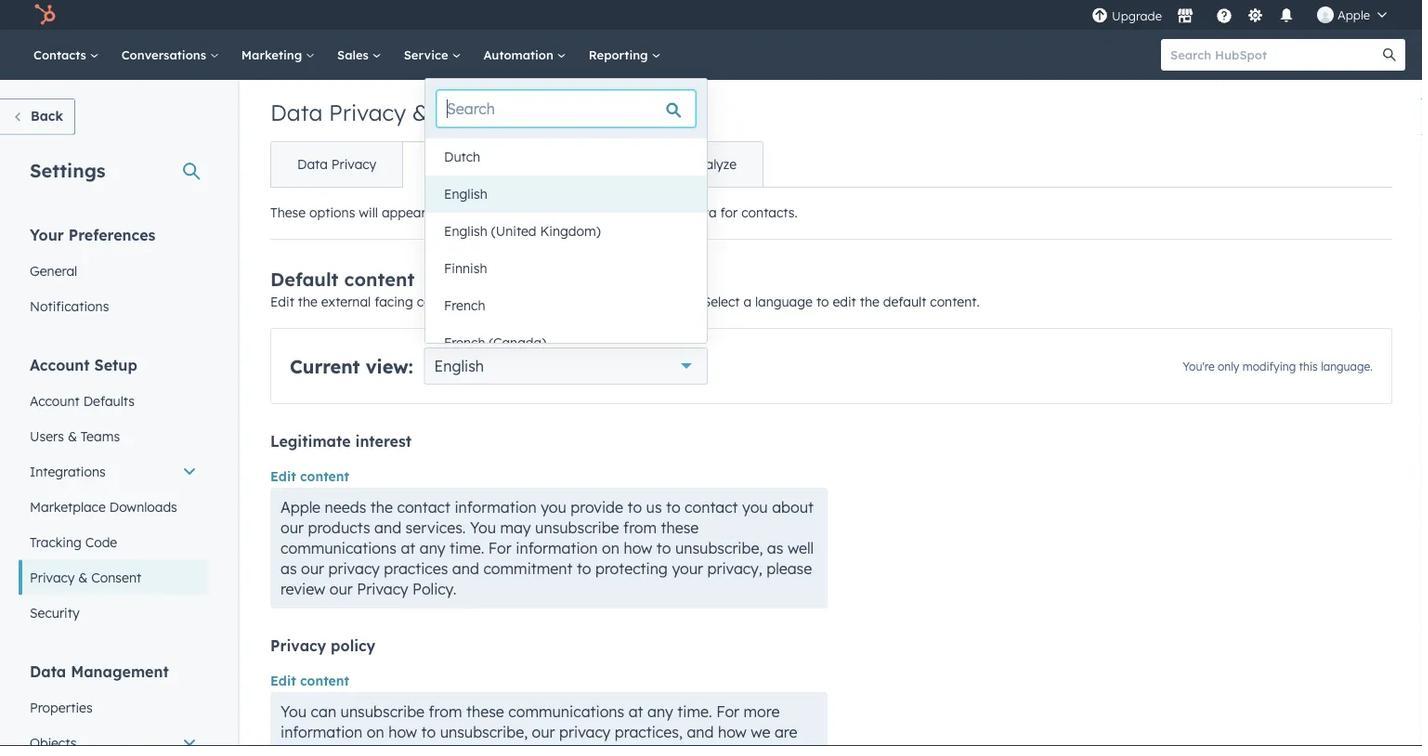 Task type: locate. For each thing, give the bounding box(es) containing it.
1 vertical spatial these
[[467, 703, 504, 721]]

1 vertical spatial for
[[467, 294, 485, 310]]

select
[[703, 294, 740, 310]]

0 vertical spatial time.
[[450, 539, 485, 558]]

0 horizontal spatial how
[[389, 723, 417, 742]]

any up practices,
[[648, 703, 674, 721]]

for inside the you can unsubscribe from these communications at any time. for more information on how to unsubscribe, our privacy practices, and how we are committed to protecting and respecting your privacy, please review o
[[717, 703, 740, 721]]

more
[[744, 703, 780, 721]]

integrations
[[30, 463, 106, 480]]

1 vertical spatial edit content button
[[270, 670, 349, 692]]

english
[[444, 186, 488, 202], [444, 223, 488, 239], [435, 357, 484, 375]]

french down finnish
[[444, 297, 486, 314]]

2 edit from the top
[[270, 468, 296, 485]]

0 vertical spatial your
[[488, 294, 516, 310]]

0 vertical spatial these
[[661, 519, 699, 537]]

3 edit from the top
[[270, 673, 296, 689]]

our inside the you can unsubscribe from these communications at any time. for more information on how to unsubscribe, our privacy practices, and how we are committed to protecting and respecting your privacy, please review o
[[532, 723, 555, 742]]

marketplace
[[30, 499, 106, 515]]

data up properties
[[30, 662, 66, 681]]

account up users
[[30, 393, 80, 409]]

2 vertical spatial information
[[281, 723, 363, 742]]

1 horizontal spatial at
[[629, 703, 644, 721]]

these down the us
[[661, 519, 699, 537]]

apple right 'bob builder' icon
[[1338, 7, 1371, 22]]

edit down privacy policy
[[270, 673, 296, 689]]

consent options link
[[403, 142, 561, 187]]

0 horizontal spatial you
[[493, 204, 516, 221]]

2 vertical spatial &
[[78, 569, 88, 586]]

consent up dutch
[[435, 99, 521, 126]]

privacy inside the apple needs the contact information you provide to us to contact you about our products and services. you may unsubscribe from these communications at any time. for information on how to unsubscribe, as well as our privacy practices and commitment to protecting your privacy, please review our privacy policy.
[[329, 560, 380, 578]]

us
[[646, 498, 662, 517]]

your preferences element
[[19, 224, 208, 324]]

english up the anywhere
[[444, 186, 488, 202]]

analyze
[[690, 156, 737, 172]]

0 horizontal spatial protecting
[[380, 744, 452, 746]]

you left can at the left bottom
[[281, 703, 307, 721]]

as
[[768, 539, 784, 558], [281, 560, 297, 578]]

you inside the you can unsubscribe from these communications at any time. for more information on how to unsubscribe, our privacy practices, and how we are committed to protecting and respecting your privacy, please review o
[[281, 703, 307, 721]]

0 horizontal spatial time.
[[450, 539, 485, 558]]

respecting
[[488, 744, 561, 746]]

1 horizontal spatial any
[[648, 703, 674, 721]]

privacy up security
[[30, 569, 75, 586]]

english button
[[426, 176, 707, 213]]

the down default
[[298, 294, 318, 310]]

conversations link
[[110, 30, 230, 80]]

1 horizontal spatial from
[[624, 519, 657, 537]]

french inside button
[[444, 335, 486, 351]]

& for teams
[[68, 428, 77, 444]]

integrations button
[[19, 454, 208, 489]]

language. right the this
[[1322, 360, 1374, 374]]

menu containing apple
[[1090, 0, 1401, 30]]

1 horizontal spatial these
[[661, 519, 699, 537]]

1 horizontal spatial your
[[565, 744, 596, 746]]

0 horizontal spatial at
[[401, 539, 416, 558]]

0 vertical spatial from
[[624, 519, 657, 537]]

review up privacy policy
[[281, 580, 326, 599]]

0 vertical spatial consent
[[435, 99, 521, 126]]

0 vertical spatial you
[[470, 519, 496, 537]]

and
[[570, 204, 594, 221], [375, 519, 402, 537], [453, 560, 480, 578], [687, 723, 714, 742], [456, 744, 483, 746]]

french for french (canada)
[[444, 335, 486, 351]]

bob builder image
[[1318, 7, 1335, 23]]

contact up "services." at the bottom
[[397, 498, 451, 517]]

contacts
[[33, 47, 90, 62]]

edit content button down 'legitimate'
[[270, 466, 349, 488]]

settings
[[30, 158, 106, 182]]

2 edit content from the top
[[270, 673, 349, 689]]

1 horizontal spatial privacy
[[560, 723, 611, 742]]

these inside the you can unsubscribe from these communications at any time. for more information on how to unsubscribe, our privacy practices, and how we are committed to protecting and respecting your privacy, please review o
[[467, 703, 504, 721]]

time. inside the you can unsubscribe from these communications at any time. for more information on how to unsubscribe, our privacy practices, and how we are committed to protecting and respecting your privacy, please review o
[[678, 703, 713, 721]]

edit content button for apple
[[270, 466, 349, 488]]

edit content button up can at the left bottom
[[270, 670, 349, 692]]

account up account defaults
[[30, 356, 90, 374]]

data
[[270, 99, 323, 126], [297, 156, 328, 172], [30, 662, 66, 681]]

1 vertical spatial data
[[297, 156, 328, 172]]

1 horizontal spatial as
[[768, 539, 784, 558]]

privacy
[[329, 99, 406, 126], [332, 156, 377, 172], [30, 569, 75, 586], [357, 580, 409, 599], [270, 637, 326, 655]]

french left (canada)
[[444, 335, 486, 351]]

for
[[721, 204, 738, 221], [467, 294, 485, 310]]

privacy down the products
[[329, 560, 380, 578]]

1 horizontal spatial review
[[710, 744, 754, 746]]

legitimate interest
[[270, 432, 412, 451]]

apple inside the apple needs the contact information you provide to us to contact you about our products and services. you may unsubscribe from these communications at any time. for information on how to unsubscribe, as well as our privacy practices and commitment to protecting your privacy, please review our privacy policy.
[[281, 498, 321, 517]]

on inside the you can unsubscribe from these communications at any time. for more information on how to unsubscribe, our privacy practices, and how we are committed to protecting and respecting your privacy, please review o
[[367, 723, 384, 742]]

0 horizontal spatial for
[[489, 539, 512, 558]]

french inside button
[[444, 297, 486, 314]]

code
[[85, 534, 117, 550]]

content down finnish
[[417, 294, 464, 310]]

1 vertical spatial any
[[648, 703, 674, 721]]

review down we
[[710, 744, 754, 746]]

0 vertical spatial edit content
[[270, 468, 349, 485]]

the right edit
[[860, 294, 880, 310]]

on inside the apple needs the contact information you provide to us to contact you about our products and services. you may unsubscribe from these communications at any time. for information on how to unsubscribe, as well as our privacy practices and commitment to protecting your privacy, please review our privacy policy.
[[602, 539, 620, 558]]

0 vertical spatial protecting
[[596, 560, 668, 578]]

edit inside default content edit the external facing content for your consent options by language. select a language to edit the default content.
[[270, 294, 294, 310]]

privacy, inside the you can unsubscribe from these communications at any time. for more information on how to unsubscribe, our privacy practices, and how we are committed to protecting and respecting your privacy, please review o
[[601, 744, 656, 746]]

please down practices,
[[660, 744, 705, 746]]

unsubscribe, inside the you can unsubscribe from these communications at any time. for more information on how to unsubscribe, our privacy practices, and how we are committed to protecting and respecting your privacy, please review o
[[440, 723, 528, 742]]

conversations
[[121, 47, 210, 62]]

&
[[412, 99, 428, 126], [68, 428, 77, 444], [78, 569, 88, 586]]

and left respecting
[[456, 744, 483, 746]]

please inside the you can unsubscribe from these communications at any time. for more information on how to unsubscribe, our privacy practices, and how we are committed to protecting and respecting your privacy, please review o
[[660, 744, 705, 746]]

1 vertical spatial account
[[30, 393, 80, 409]]

marketplace downloads
[[30, 499, 177, 515]]

0 vertical spatial unsubscribe,
[[676, 539, 763, 558]]

our up policy
[[330, 580, 353, 599]]

1 vertical spatial english
[[444, 223, 488, 239]]

unsubscribe right can at the left bottom
[[341, 703, 425, 721]]

automation link
[[473, 30, 578, 80]]

reporting link
[[578, 30, 672, 80]]

Search search field
[[437, 90, 696, 127]]

1 horizontal spatial you
[[541, 498, 567, 517]]

1 vertical spatial communications
[[509, 703, 625, 721]]

0 horizontal spatial privacy,
[[601, 744, 656, 746]]

list box containing dutch
[[426, 138, 707, 362]]

consent down tracking code link at the bottom left of page
[[91, 569, 141, 586]]

edit content up can at the left bottom
[[270, 673, 349, 689]]

1 horizontal spatial communications
[[509, 703, 625, 721]]

modifying
[[1243, 360, 1297, 374]]

1 horizontal spatial apple
[[1338, 7, 1371, 22]]

time. down "services." at the bottom
[[450, 539, 485, 558]]

communications inside the apple needs the contact information you provide to us to contact you about our products and services. you may unsubscribe from these communications at any time. for information on how to unsubscribe, as well as our privacy practices and commitment to protecting your privacy, please review our privacy policy.
[[281, 539, 397, 558]]

finnish
[[444, 260, 487, 277]]

any down "services." at the bottom
[[420, 539, 446, 558]]

french button
[[426, 287, 707, 324]]

& right users
[[68, 428, 77, 444]]

communications up respecting
[[509, 703, 625, 721]]

1 vertical spatial protecting
[[380, 744, 452, 746]]

0 horizontal spatial on
[[367, 723, 384, 742]]

you can unsubscribe from these communications at any time. for more information on how to unsubscribe, our privacy practices, and how we are committed to protecting and respecting your privacy, please review o
[[281, 703, 798, 746]]

unsubscribe down 'provide'
[[535, 519, 620, 537]]

communications inside the you can unsubscribe from these communications at any time. for more information on how to unsubscribe, our privacy practices, and how we are committed to protecting and respecting your privacy, please review o
[[509, 703, 625, 721]]

information up committed
[[281, 723, 363, 742]]

as up privacy policy
[[281, 560, 297, 578]]

menu
[[1090, 0, 1401, 30]]

privacy left policy
[[270, 637, 326, 655]]

notifications
[[30, 298, 109, 314]]

options left by
[[571, 294, 617, 310]]

account setup element
[[19, 355, 208, 631]]

well
[[788, 539, 814, 558]]

for right data on the top
[[721, 204, 738, 221]]

2 vertical spatial english
[[435, 357, 484, 375]]

you left 'provide'
[[541, 498, 567, 517]]

account defaults link
[[19, 383, 208, 419]]

downloads
[[109, 499, 177, 515]]

please down the well
[[767, 560, 813, 578]]

you for information
[[541, 498, 567, 517]]

data management element
[[19, 661, 208, 746]]

how inside the apple needs the contact information you provide to us to contact you about our products and services. you may unsubscribe from these communications at any time. for information on how to unsubscribe, as well as our privacy practices and commitment to protecting your privacy, please review our privacy policy.
[[624, 539, 653, 558]]

communications
[[281, 539, 397, 558], [509, 703, 625, 721]]

& down service
[[412, 99, 428, 126]]

1 horizontal spatial language.
[[1322, 360, 1374, 374]]

1 edit from the top
[[270, 294, 294, 310]]

our
[[281, 519, 304, 537], [301, 560, 324, 578], [330, 580, 353, 599], [532, 723, 555, 742]]

2 edit content button from the top
[[270, 670, 349, 692]]

1 vertical spatial options
[[571, 294, 617, 310]]

please
[[767, 560, 813, 578], [660, 744, 705, 746]]

0 horizontal spatial your
[[488, 294, 516, 310]]

kingdom)
[[540, 223, 601, 239]]

french for french
[[444, 297, 486, 314]]

0 horizontal spatial unsubscribe,
[[440, 723, 528, 742]]

1 vertical spatial your
[[672, 560, 704, 578]]

2 french from the top
[[444, 335, 486, 351]]

privacy up respecting
[[560, 723, 611, 742]]

0 horizontal spatial review
[[281, 580, 326, 599]]

0 vertical spatial options
[[310, 204, 355, 221]]

you up (united on the top of the page
[[493, 204, 516, 221]]

0 vertical spatial privacy,
[[708, 560, 763, 578]]

0 vertical spatial unsubscribe
[[535, 519, 620, 537]]

1 horizontal spatial please
[[767, 560, 813, 578]]

will
[[359, 204, 378, 221]]

unsubscribe, up respecting
[[440, 723, 528, 742]]

1 vertical spatial consent
[[430, 156, 481, 172]]

marketing
[[241, 47, 306, 62]]

2 contact from the left
[[685, 498, 738, 517]]

privacy down sales link
[[329, 99, 406, 126]]

1 edit content button from the top
[[270, 466, 349, 488]]

you
[[470, 519, 496, 537], [281, 703, 307, 721]]

1 vertical spatial french
[[444, 335, 486, 351]]

1 horizontal spatial on
[[602, 539, 620, 558]]

unsubscribe, left the well
[[676, 539, 763, 558]]

search image
[[1384, 48, 1397, 61]]

0 horizontal spatial from
[[429, 703, 462, 721]]

1 french from the top
[[444, 297, 486, 314]]

0 vertical spatial edit content button
[[270, 466, 349, 488]]

2 vertical spatial consent
[[91, 569, 141, 586]]

0 horizontal spatial for
[[467, 294, 485, 310]]

1 vertical spatial edit content
[[270, 673, 349, 689]]

time. up practices,
[[678, 703, 713, 721]]

as left the well
[[768, 539, 784, 558]]

consent up the anywhere
[[430, 156, 481, 172]]

privacy down practices
[[357, 580, 409, 599]]

you left may
[[470, 519, 496, 537]]

consent inside 'privacy & consent' link
[[91, 569, 141, 586]]

1 horizontal spatial the
[[371, 498, 393, 517]]

apple up the products
[[281, 498, 321, 517]]

at up practices
[[401, 539, 416, 558]]

edit
[[270, 294, 294, 310], [270, 468, 296, 485], [270, 673, 296, 689]]

1 edit content from the top
[[270, 468, 349, 485]]

1 horizontal spatial privacy,
[[708, 560, 763, 578]]

0 horizontal spatial contact
[[397, 498, 451, 517]]

1 account from the top
[[30, 356, 90, 374]]

1 vertical spatial unsubscribe
[[341, 703, 425, 721]]

practices,
[[615, 723, 683, 742]]

0 vertical spatial english
[[444, 186, 488, 202]]

notifications button
[[1271, 0, 1303, 30]]

your inside the you can unsubscribe from these communications at any time. for more information on how to unsubscribe, our privacy practices, and how we are committed to protecting and respecting your privacy, please review o
[[565, 744, 596, 746]]

contacts link
[[22, 30, 110, 80]]

consent inside consent options link
[[430, 156, 481, 172]]

english down french (canada)
[[435, 357, 484, 375]]

options left will at the top left of page
[[310, 204, 355, 221]]

consent
[[435, 99, 521, 126], [430, 156, 481, 172], [91, 569, 141, 586]]

0 vertical spatial language.
[[639, 294, 700, 310]]

1 vertical spatial please
[[660, 744, 705, 746]]

unsubscribe,
[[676, 539, 763, 558], [440, 723, 528, 742]]

hubspot image
[[33, 4, 56, 26]]

0 vertical spatial french
[[444, 297, 486, 314]]

these up respecting
[[467, 703, 504, 721]]

edit content down 'legitimate'
[[270, 468, 349, 485]]

0 vertical spatial for
[[489, 539, 512, 558]]

on down 'provide'
[[602, 539, 620, 558]]

privacy inside the you can unsubscribe from these communications at any time. for more information on how to unsubscribe, our privacy practices, and how we are committed to protecting and respecting your privacy, please review o
[[560, 723, 611, 742]]

for down may
[[489, 539, 512, 558]]

1 vertical spatial edit
[[270, 468, 296, 485]]

2 vertical spatial data
[[30, 662, 66, 681]]

privacy & consent link
[[19, 560, 208, 595]]

process
[[519, 204, 566, 221]]

users
[[30, 428, 64, 444]]

can
[[311, 703, 337, 721]]

information up commitment
[[516, 539, 598, 558]]

1 vertical spatial &
[[68, 428, 77, 444]]

options
[[485, 156, 535, 172]]

1 horizontal spatial unsubscribe,
[[676, 539, 763, 558]]

unsubscribe inside the you can unsubscribe from these communications at any time. for more information on how to unsubscribe, our privacy practices, and how we are committed to protecting and respecting your privacy, please review o
[[341, 703, 425, 721]]

english inside popup button
[[435, 357, 484, 375]]

navigation
[[270, 141, 764, 188]]

1 vertical spatial for
[[717, 703, 740, 721]]

at up practices,
[[629, 703, 644, 721]]

your inside the apple needs the contact information you provide to us to contact you about our products and services. you may unsubscribe from these communications at any time. for information on how to unsubscribe, as well as our privacy practices and commitment to protecting your privacy, please review our privacy policy.
[[672, 560, 704, 578]]

1 vertical spatial from
[[429, 703, 462, 721]]

contacts.
[[742, 204, 798, 221]]

edit down default
[[270, 294, 294, 310]]

1 horizontal spatial you
[[470, 519, 496, 537]]

1 horizontal spatial unsubscribe
[[535, 519, 620, 537]]

information up may
[[455, 498, 537, 517]]

2 account from the top
[[30, 393, 80, 409]]

users & teams
[[30, 428, 120, 444]]

french (canada)
[[444, 335, 547, 351]]

communications down the products
[[281, 539, 397, 558]]

our up respecting
[[532, 723, 555, 742]]

0 vertical spatial please
[[767, 560, 813, 578]]

0 horizontal spatial you
[[281, 703, 307, 721]]

properties
[[30, 699, 93, 716]]

from inside the you can unsubscribe from these communications at any time. for more information on how to unsubscribe, our privacy practices, and how we are committed to protecting and respecting your privacy, please review o
[[429, 703, 462, 721]]

edit down 'legitimate'
[[270, 468, 296, 485]]

0 horizontal spatial please
[[660, 744, 705, 746]]

& down tracking code
[[78, 569, 88, 586]]

0 vertical spatial for
[[721, 204, 738, 221]]

on
[[602, 539, 620, 558], [367, 723, 384, 742]]

content
[[344, 268, 415, 291], [417, 294, 464, 310], [300, 468, 349, 485], [300, 673, 349, 689]]

the right the needs
[[371, 498, 393, 517]]

list box
[[426, 138, 707, 362]]

1 vertical spatial time.
[[678, 703, 713, 721]]

data down marketing link
[[270, 99, 323, 126]]

review
[[281, 580, 326, 599], [710, 744, 754, 746]]

2 horizontal spatial your
[[672, 560, 704, 578]]

on down policy
[[367, 723, 384, 742]]

a
[[744, 294, 752, 310]]

for left more
[[717, 703, 740, 721]]

analyze link
[[663, 142, 763, 187]]

0 horizontal spatial the
[[298, 294, 318, 310]]

apple inside popup button
[[1338, 7, 1371, 22]]

for down finnish
[[467, 294, 485, 310]]

dutch
[[444, 149, 481, 165]]

0 vertical spatial privacy
[[329, 560, 380, 578]]

1 vertical spatial you
[[281, 703, 307, 721]]

0 vertical spatial edit
[[270, 294, 294, 310]]

sales
[[337, 47, 372, 62]]

0 vertical spatial on
[[602, 539, 620, 558]]

data for data privacy
[[297, 156, 328, 172]]

contact right the us
[[685, 498, 738, 517]]

1 vertical spatial privacy,
[[601, 744, 656, 746]]

1 horizontal spatial for
[[721, 204, 738, 221]]

and left "services." at the bottom
[[375, 519, 402, 537]]

you left about
[[743, 498, 768, 517]]

0 vertical spatial at
[[401, 539, 416, 558]]

data up these
[[297, 156, 328, 172]]

automation
[[484, 47, 557, 62]]

0 vertical spatial &
[[412, 99, 428, 126]]

1 horizontal spatial for
[[717, 703, 740, 721]]

to
[[817, 294, 830, 310], [628, 498, 642, 517], [666, 498, 681, 517], [657, 539, 671, 558], [577, 560, 592, 578], [422, 723, 436, 742], [361, 744, 376, 746]]

1 vertical spatial privacy
[[560, 723, 611, 742]]

navigation containing data privacy
[[270, 141, 764, 188]]

0 horizontal spatial language.
[[639, 294, 700, 310]]

language. right by
[[639, 294, 700, 310]]

english down the anywhere
[[444, 223, 488, 239]]

protecting inside the apple needs the contact information you provide to us to contact you about our products and services. you may unsubscribe from these communications at any time. for information on how to unsubscribe, as well as our privacy practices and commitment to protecting your privacy, please review our privacy policy.
[[596, 560, 668, 578]]



Task type: vqa. For each thing, say whether or not it's contained in the screenshot.
information
yes



Task type: describe. For each thing, give the bounding box(es) containing it.
legitimate
[[270, 432, 351, 451]]

the inside the apple needs the contact information you provide to us to contact you about our products and services. you may unsubscribe from these communications at any time. for information on how to unsubscribe, as well as our privacy practices and commitment to protecting your privacy, please review our privacy policy.
[[371, 498, 393, 517]]

1 vertical spatial information
[[516, 539, 598, 558]]

policy.
[[413, 580, 457, 599]]

time. inside the apple needs the contact information you provide to us to contact you about our products and services. you may unsubscribe from these communications at any time. for information on how to unsubscribe, as well as our privacy practices and commitment to protecting your privacy, please review our privacy policy.
[[450, 539, 485, 558]]

users & teams link
[[19, 419, 208, 454]]

edit
[[833, 294, 857, 310]]

marketing link
[[230, 30, 326, 80]]

2 horizontal spatial &
[[412, 99, 428, 126]]

(canada)
[[489, 335, 547, 351]]

2 horizontal spatial you
[[743, 498, 768, 517]]

content up can at the left bottom
[[300, 673, 349, 689]]

review inside the apple needs the contact information you provide to us to contact you about our products and services. you may unsubscribe from these communications at any time. for information on how to unsubscribe, as well as our privacy practices and commitment to protecting your privacy, please review our privacy policy.
[[281, 580, 326, 599]]

at inside the you can unsubscribe from these communications at any time. for more information on how to unsubscribe, our privacy practices, and how we are committed to protecting and respecting your privacy, please review o
[[629, 703, 644, 721]]

protecting inside the you can unsubscribe from these communications at any time. for more information on how to unsubscribe, our privacy practices, and how we are committed to protecting and respecting your privacy, please review o
[[380, 744, 452, 746]]

upgrade
[[1113, 8, 1163, 24]]

finnish button
[[426, 250, 707, 287]]

service link
[[393, 30, 473, 80]]

0 vertical spatial information
[[455, 498, 537, 517]]

1 contact from the left
[[397, 498, 451, 517]]

interest
[[355, 432, 412, 451]]

english (united kingdom) button
[[426, 213, 707, 250]]

please inside the apple needs the contact information you provide to us to contact you about our products and services. you may unsubscribe from these communications at any time. for information on how to unsubscribe, as well as our privacy practices and commitment to protecting your privacy, please review our privacy policy.
[[767, 560, 813, 578]]

setup
[[94, 356, 137, 374]]

content.
[[931, 294, 980, 310]]

edit for legitimate
[[270, 468, 296, 485]]

data privacy & consent
[[270, 99, 521, 126]]

personal
[[632, 204, 685, 221]]

only
[[1219, 360, 1240, 374]]

unsubscribe, inside the apple needs the contact information you provide to us to contact you about our products and services. you may unsubscribe from these communications at any time. for information on how to unsubscribe, as well as our privacy practices and commitment to protecting your privacy, please review our privacy policy.
[[676, 539, 763, 558]]

committed
[[281, 744, 357, 746]]

anywhere
[[430, 204, 489, 221]]

defaults
[[83, 393, 135, 409]]

commitment
[[484, 560, 573, 578]]

marketplaces image
[[1178, 8, 1194, 25]]

reporting
[[589, 47, 652, 62]]

these
[[270, 204, 306, 221]]

and up kingdom)
[[570, 204, 594, 221]]

sales link
[[326, 30, 393, 80]]

from inside the apple needs the contact information you provide to us to contact you about our products and services. you may unsubscribe from these communications at any time. for information on how to unsubscribe, as well as our privacy practices and commitment to protecting your privacy, please review our privacy policy.
[[624, 519, 657, 537]]

privacy inside the apple needs the contact information you provide to us to contact you about our products and services. you may unsubscribe from these communications at any time. for information on how to unsubscribe, as well as our privacy practices and commitment to protecting your privacy, please review our privacy policy.
[[357, 580, 409, 599]]

2 horizontal spatial the
[[860, 294, 880, 310]]

settings image
[[1248, 8, 1264, 25]]

language
[[756, 294, 813, 310]]

& for consent
[[78, 569, 88, 586]]

our left the products
[[281, 519, 304, 537]]

facing
[[375, 294, 413, 310]]

edit content button for you
[[270, 670, 349, 692]]

(united
[[491, 223, 537, 239]]

content up the needs
[[300, 468, 349, 485]]

at inside the apple needs the contact information you provide to us to contact you about our products and services. you may unsubscribe from these communications at any time. for information on how to unsubscribe, as well as our privacy practices and commitment to protecting your privacy, please review our privacy policy.
[[401, 539, 416, 558]]

default
[[270, 268, 339, 291]]

data privacy
[[297, 156, 377, 172]]

notifications image
[[1279, 8, 1296, 25]]

0 horizontal spatial options
[[310, 204, 355, 221]]

store
[[597, 204, 628, 221]]

your preferences
[[30, 225, 156, 244]]

dutch button
[[426, 138, 707, 176]]

information inside the you can unsubscribe from these communications at any time. for more information on how to unsubscribe, our privacy practices, and how we are committed to protecting and respecting your privacy, please review o
[[281, 723, 363, 742]]

language. inside default content edit the external facing content for your consent options by language. select a language to edit the default content.
[[639, 294, 700, 310]]

search button
[[1375, 39, 1406, 71]]

for inside default content edit the external facing content for your consent options by language. select a language to edit the default content.
[[467, 294, 485, 310]]

0 vertical spatial as
[[768, 539, 784, 558]]

upgrade image
[[1092, 8, 1109, 25]]

you for anywhere
[[493, 204, 516, 221]]

tracking code link
[[19, 525, 208, 560]]

data
[[688, 204, 717, 221]]

and right practices,
[[687, 723, 714, 742]]

english (united kingdom)
[[444, 223, 601, 239]]

settings link
[[1245, 5, 1268, 25]]

data for data management
[[30, 662, 66, 681]]

Search HubSpot search field
[[1162, 39, 1390, 71]]

back
[[31, 108, 63, 124]]

account for account defaults
[[30, 393, 80, 409]]

for inside the apple needs the contact information you provide to us to contact you about our products and services. you may unsubscribe from these communications at any time. for information on how to unsubscribe, as well as our privacy practices and commitment to protecting your privacy, please review our privacy policy.
[[489, 539, 512, 558]]

security link
[[19, 595, 208, 631]]

account setup
[[30, 356, 137, 374]]

edit for privacy
[[270, 673, 296, 689]]

edit content for you
[[270, 673, 349, 689]]

policy
[[331, 637, 376, 655]]

options inside default content edit the external facing content for your consent options by language. select a language to edit the default content.
[[571, 294, 617, 310]]

0 horizontal spatial as
[[281, 560, 297, 578]]

any inside the you can unsubscribe from these communications at any time. for more information on how to unsubscribe, our privacy practices, and how we are committed to protecting and respecting your privacy, please review o
[[648, 703, 674, 721]]

apple for apple
[[1338, 7, 1371, 22]]

services.
[[406, 519, 466, 537]]

hubspot link
[[22, 4, 70, 26]]

our down the products
[[301, 560, 324, 578]]

account for account setup
[[30, 356, 90, 374]]

your
[[30, 225, 64, 244]]

you inside the apple needs the contact information you provide to us to contact you about our products and services. you may unsubscribe from these communications at any time. for information on how to unsubscribe, as well as our privacy practices and commitment to protecting your privacy, please review our privacy policy.
[[470, 519, 496, 537]]

appear
[[382, 204, 426, 221]]

this
[[1300, 360, 1319, 374]]

edit content for apple
[[270, 468, 349, 485]]

service
[[404, 47, 452, 62]]

data management
[[30, 662, 169, 681]]

consent
[[519, 294, 567, 310]]

notifications link
[[19, 289, 208, 324]]

about
[[773, 498, 814, 517]]

any inside the apple needs the contact information you provide to us to contact you about our products and services. you may unsubscribe from these communications at any time. for information on how to unsubscribe, as well as our privacy practices and commitment to protecting your privacy, please review our privacy policy.
[[420, 539, 446, 558]]

current view:
[[290, 355, 413, 378]]

and up policy.
[[453, 560, 480, 578]]

help image
[[1217, 8, 1233, 25]]

general
[[30, 263, 77, 279]]

default
[[884, 294, 927, 310]]

to inside default content edit the external facing content for your consent options by language. select a language to edit the default content.
[[817, 294, 830, 310]]

consent options
[[430, 156, 535, 172]]

data privacy link
[[271, 142, 403, 187]]

your inside default content edit the external facing content for your consent options by language. select a language to edit the default content.
[[488, 294, 516, 310]]

we
[[751, 723, 771, 742]]

data for data privacy & consent
[[270, 99, 323, 126]]

tracking code
[[30, 534, 117, 550]]

privacy up will at the top left of page
[[332, 156, 377, 172]]

properties link
[[19, 690, 208, 725]]

unsubscribe inside the apple needs the contact information you provide to us to contact you about our products and services. you may unsubscribe from these communications at any time. for information on how to unsubscribe, as well as our privacy practices and commitment to protecting your privacy, please review our privacy policy.
[[535, 519, 620, 537]]

provide
[[571, 498, 624, 517]]

general link
[[19, 253, 208, 289]]

practices
[[384, 560, 448, 578]]

1 vertical spatial language.
[[1322, 360, 1374, 374]]

you're
[[1183, 360, 1215, 374]]

external
[[321, 294, 371, 310]]

apple for apple needs the contact information you provide to us to contact you about our products and services. you may unsubscribe from these communications at any time. for information on how to unsubscribe, as well as our privacy practices and commitment to protecting your privacy, please review our privacy policy.
[[281, 498, 321, 517]]

marketplace downloads link
[[19, 489, 208, 525]]

2 horizontal spatial how
[[718, 723, 747, 742]]

back link
[[0, 99, 75, 135]]

these inside the apple needs the contact information you provide to us to contact you about our products and services. you may unsubscribe from these communications at any time. for information on how to unsubscribe, as well as our privacy practices and commitment to protecting your privacy, please review our privacy policy.
[[661, 519, 699, 537]]

by
[[621, 294, 635, 310]]

privacy inside account setup "element"
[[30, 569, 75, 586]]

current
[[290, 355, 360, 378]]

preferences
[[69, 225, 156, 244]]

content up "facing"
[[344, 268, 415, 291]]

privacy, inside the apple needs the contact information you provide to us to contact you about our products and services. you may unsubscribe from these communications at any time. for information on how to unsubscribe, as well as our privacy practices and commitment to protecting your privacy, please review our privacy policy.
[[708, 560, 763, 578]]

you're only modifying this language.
[[1183, 360, 1374, 374]]

are
[[775, 723, 798, 742]]

review inside the you can unsubscribe from these communications at any time. for more information on how to unsubscribe, our privacy practices, and how we are committed to protecting and respecting your privacy, please review o
[[710, 744, 754, 746]]

help button
[[1209, 0, 1241, 30]]

default content edit the external facing content for your consent options by language. select a language to edit the default content.
[[270, 268, 980, 310]]

english button
[[424, 348, 708, 385]]



